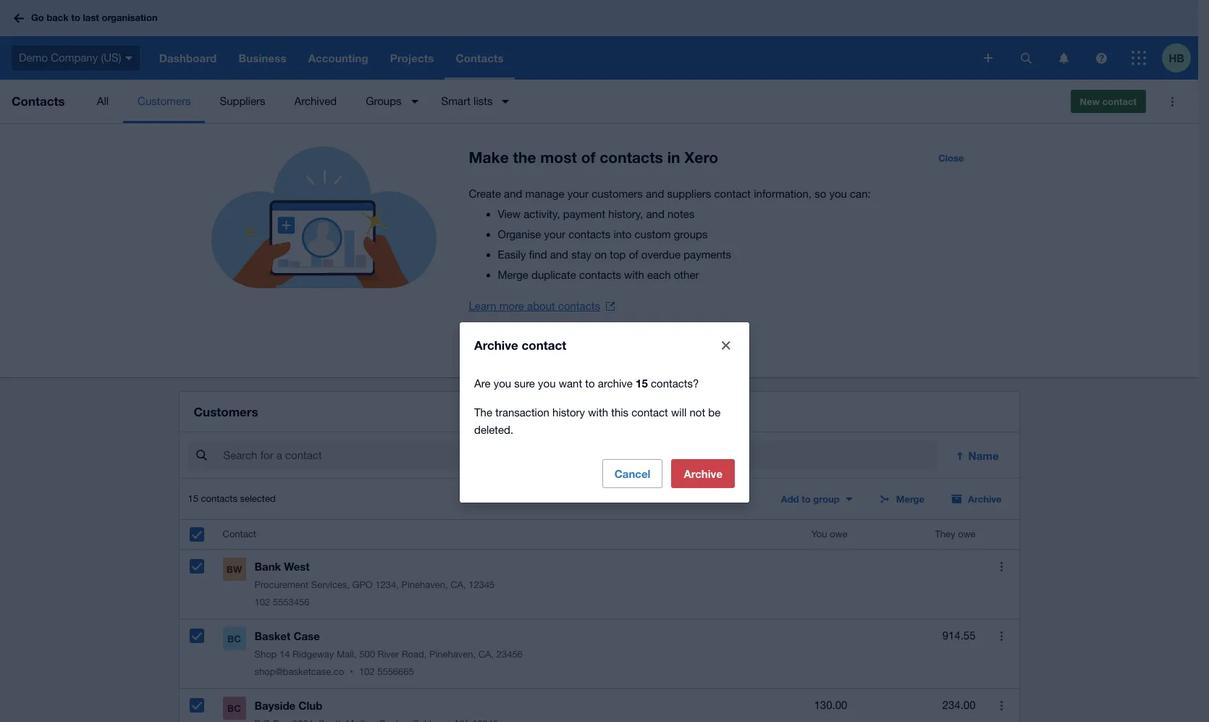 Task type: vqa. For each thing, say whether or not it's contained in the screenshot.
banner containing JP
no



Task type: describe. For each thing, give the bounding box(es) containing it.
15 contacts selected
[[188, 494, 276, 504]]

1234,
[[376, 580, 399, 591]]

overdue
[[642, 249, 681, 261]]

watch
[[496, 337, 524, 348]]

name
[[969, 449, 999, 462]]

914.55
[[943, 630, 976, 642]]

add to group button
[[773, 488, 862, 511]]

can:
[[851, 188, 871, 200]]

create and manage your customers and suppliers contact information, so you can:
[[469, 188, 871, 200]]

hb banner
[[0, 0, 1199, 80]]

svg image inside go back to last organisation link
[[14, 13, 24, 23]]

information,
[[754, 188, 812, 200]]

make
[[469, 149, 509, 167]]

to inside hb banner
[[71, 12, 80, 23]]

will
[[672, 406, 687, 419]]

groups button
[[351, 80, 427, 123]]

smart
[[442, 95, 471, 107]]

basket case shop 14 ridgeway mall, 500 river road, pinehaven, ca, 23456 shop@basketcase.co • 102 5556665
[[255, 630, 523, 678]]

want
[[559, 377, 583, 390]]

stay
[[572, 249, 592, 261]]

archived
[[295, 95, 337, 107]]

customers button
[[123, 80, 205, 123]]

1 vertical spatial 15
[[188, 494, 198, 504]]

23456
[[497, 649, 523, 660]]

archive for archive button within the dialog
[[684, 467, 723, 480]]

into
[[614, 228, 632, 241]]

back
[[47, 12, 69, 23]]

[1:41]
[[554, 337, 578, 348]]

customers
[[592, 188, 643, 200]]

close
[[939, 152, 965, 164]]

menu containing all
[[82, 80, 1060, 123]]

about
[[528, 300, 556, 312]]

gpo
[[353, 580, 373, 591]]

last
[[83, 12, 99, 23]]

and left suppliers
[[646, 188, 665, 200]]

bayside
[[255, 699, 296, 712]]

suppliers button
[[205, 80, 280, 123]]

with for each
[[625, 269, 645, 281]]

0 horizontal spatial svg image
[[1060, 53, 1069, 63]]

and up view
[[504, 188, 523, 200]]

you
[[812, 529, 828, 540]]

914.55 link
[[943, 628, 976, 645]]

are
[[475, 377, 491, 390]]

more
[[500, 300, 525, 312]]

234.00 link
[[943, 697, 976, 715]]

add
[[782, 494, 800, 505]]

smart lists
[[442, 95, 493, 107]]

customers inside button
[[138, 95, 191, 107]]

contact inside "the transaction history with this contact will not be deleted."
[[632, 406, 669, 419]]

0 vertical spatial your
[[568, 188, 589, 200]]

manage
[[526, 188, 565, 200]]

xero
[[685, 149, 719, 167]]

navigation inside hb banner
[[148, 36, 974, 80]]

to inside are you sure you want to archive 15 contacts?
[[586, 377, 595, 390]]

deleted.
[[475, 424, 514, 436]]

suppliers
[[220, 95, 266, 107]]

road,
[[402, 649, 427, 660]]

bc for bayside club
[[228, 703, 241, 715]]

130.00 link
[[815, 697, 848, 715]]

hb
[[1169, 51, 1185, 64]]

learn more about contacts link
[[469, 296, 615, 317]]

contacts down the payment
[[569, 228, 611, 241]]

learn
[[469, 300, 497, 312]]

on
[[595, 249, 607, 261]]

video
[[527, 337, 551, 348]]

the transaction history with this contact will not be deleted.
[[475, 406, 721, 436]]

130.00
[[815, 699, 848, 712]]

more row options image for basket case
[[1001, 632, 1003, 641]]

not
[[690, 406, 706, 419]]

demo
[[19, 51, 48, 64]]

merge for merge
[[897, 494, 925, 505]]

hb button
[[1163, 36, 1199, 80]]

2 horizontal spatial archive
[[969, 494, 1002, 505]]

the
[[513, 149, 536, 167]]

close image
[[722, 341, 731, 350]]

history,
[[609, 208, 644, 220]]

more row options button for west
[[988, 552, 1017, 581]]

ridgeway
[[293, 649, 334, 660]]

to inside popup button
[[802, 494, 811, 505]]

contacts down "on"
[[580, 269, 622, 281]]

each
[[648, 269, 671, 281]]

contacts left "selected"
[[201, 494, 238, 504]]

groups
[[366, 95, 402, 107]]

0 horizontal spatial you
[[494, 377, 512, 390]]

activity,
[[524, 208, 561, 220]]

duplicate
[[532, 269, 577, 281]]

close button containing close
[[930, 146, 973, 170]]

are you sure you want to archive 15 contacts?
[[475, 377, 699, 390]]

custom
[[635, 228, 671, 241]]

group
[[814, 494, 840, 505]]

with for this
[[588, 406, 609, 419]]

contact
[[223, 529, 256, 540]]

demo company (us) button
[[0, 36, 148, 80]]

and up duplicate
[[550, 249, 569, 261]]

lists
[[474, 95, 493, 107]]

1 horizontal spatial archive button
[[943, 488, 1011, 511]]

cancel button
[[603, 459, 663, 488]]

organise your contacts into custom groups
[[498, 228, 708, 241]]

pinehaven, inside bank west procurement services, gpo 1234, pinehaven, ca, 12345 102 5553456
[[402, 580, 448, 591]]



Task type: locate. For each thing, give the bounding box(es) containing it.
svg image
[[14, 13, 24, 23], [1021, 53, 1032, 63], [1097, 53, 1107, 63], [985, 54, 993, 62], [125, 56, 132, 60]]

1 horizontal spatial to
[[586, 377, 595, 390]]

1 vertical spatial of
[[629, 249, 639, 261]]

0 vertical spatial merge
[[498, 269, 529, 281]]

0 horizontal spatial your
[[545, 228, 566, 241]]

with left this on the bottom right of page
[[588, 406, 609, 419]]

svg image
[[1132, 51, 1147, 65], [1060, 53, 1069, 63]]

0 horizontal spatial merge
[[498, 269, 529, 281]]

you
[[830, 188, 848, 200], [494, 377, 512, 390], [538, 377, 556, 390]]

0 horizontal spatial close button
[[712, 331, 741, 360]]

1 vertical spatial to
[[586, 377, 595, 390]]

0 vertical spatial customers
[[138, 95, 191, 107]]

bank west procurement services, gpo 1234, pinehaven, ca, 12345 102 5553456
[[255, 560, 495, 608]]

more row options image
[[1001, 562, 1003, 571]]

contact list table element
[[179, 520, 1020, 722]]

sure
[[515, 377, 535, 390]]

1 vertical spatial 102
[[359, 667, 375, 678]]

1 horizontal spatial 15
[[636, 377, 648, 390]]

15 inside archive contact dialog
[[636, 377, 648, 390]]

and up custom
[[647, 208, 665, 220]]

the
[[475, 406, 493, 419]]

all
[[97, 95, 109, 107]]

1 horizontal spatial svg image
[[1132, 51, 1147, 65]]

pinehaven, right "1234,"
[[402, 580, 448, 591]]

you owe
[[812, 529, 848, 540]]

svg image inside demo company (us) 'popup button'
[[125, 56, 132, 60]]

102 down procurement
[[255, 597, 270, 608]]

this
[[612, 406, 629, 419]]

1 horizontal spatial you
[[538, 377, 556, 390]]

1 horizontal spatial customers
[[194, 404, 258, 420]]

of right most at the top of page
[[582, 149, 596, 167]]

0 vertical spatial 102
[[255, 597, 270, 608]]

1 vertical spatial more row options button
[[988, 622, 1017, 651]]

1 vertical spatial bc
[[228, 703, 241, 715]]

close button
[[930, 146, 973, 170], [712, 331, 741, 360]]

ca, left 12345
[[451, 580, 466, 591]]

suppliers
[[668, 188, 712, 200]]

bc left basket
[[228, 633, 241, 645]]

in
[[668, 149, 681, 167]]

be
[[709, 406, 721, 419]]

0 horizontal spatial owe
[[830, 529, 848, 540]]

notes
[[668, 208, 695, 220]]

so
[[815, 188, 827, 200]]

contacts
[[600, 149, 664, 167], [569, 228, 611, 241], [580, 269, 622, 281], [559, 300, 601, 312], [201, 494, 238, 504]]

1 vertical spatial close button
[[712, 331, 741, 360]]

0 vertical spatial more row options button
[[988, 552, 1017, 581]]

navigation
[[148, 36, 974, 80]]

archive for archive contact
[[475, 338, 519, 353]]

learn more about contacts
[[469, 300, 601, 312]]

1 horizontal spatial your
[[568, 188, 589, 200]]

new
[[1081, 96, 1101, 107]]

they owe
[[936, 529, 976, 540]]

0 vertical spatial more row options image
[[1001, 632, 1003, 641]]

go back to last organisation
[[31, 12, 158, 23]]

to right add at bottom right
[[802, 494, 811, 505]]

merge for merge duplicate contacts with each other
[[498, 269, 529, 281]]

owe
[[830, 529, 848, 540], [959, 529, 976, 540]]

1 vertical spatial with
[[588, 406, 609, 419]]

and
[[504, 188, 523, 200], [646, 188, 665, 200], [647, 208, 665, 220], [550, 249, 569, 261]]

to left last
[[71, 12, 80, 23]]

mall,
[[337, 649, 357, 660]]

groups
[[674, 228, 708, 241]]

contacts?
[[651, 377, 699, 390]]

demo company (us)
[[19, 51, 122, 64]]

1 bc from the top
[[228, 633, 241, 645]]

archive
[[598, 377, 633, 390]]

102 right •
[[359, 667, 375, 678]]

your up the payment
[[568, 188, 589, 200]]

pinehaven, inside basket case shop 14 ridgeway mall, 500 river road, pinehaven, ca, 23456 shop@basketcase.co • 102 5556665
[[430, 649, 476, 660]]

1 owe from the left
[[830, 529, 848, 540]]

102 inside basket case shop 14 ridgeway mall, 500 river road, pinehaven, ca, 23456 shop@basketcase.co • 102 5556665
[[359, 667, 375, 678]]

you right 'so'
[[830, 188, 848, 200]]

other
[[674, 269, 699, 281]]

archive contact dialog
[[460, 322, 750, 503]]

0 horizontal spatial 102
[[255, 597, 270, 608]]

0 vertical spatial with
[[625, 269, 645, 281]]

1 horizontal spatial 102
[[359, 667, 375, 678]]

2 owe from the left
[[959, 529, 976, 540]]

archive contact
[[475, 338, 567, 353]]

close button inside archive contact dialog
[[712, 331, 741, 360]]

easily
[[498, 249, 526, 261]]

contacts up customers
[[600, 149, 664, 167]]

bayside club
[[255, 699, 323, 712]]

owe for they owe
[[959, 529, 976, 540]]

more row options image for bayside club
[[1001, 701, 1003, 711]]

bc for basket case
[[228, 633, 241, 645]]

company
[[51, 51, 98, 64]]

archive down name
[[969, 494, 1002, 505]]

most
[[541, 149, 577, 167]]

archive down not
[[684, 467, 723, 480]]

0 horizontal spatial to
[[71, 12, 80, 23]]

1 horizontal spatial close button
[[930, 146, 973, 170]]

watch video [1:41]
[[496, 337, 578, 348]]

0 vertical spatial close button
[[930, 146, 973, 170]]

1 horizontal spatial archive
[[684, 467, 723, 480]]

go
[[31, 12, 44, 23]]

archive
[[475, 338, 519, 353], [684, 467, 723, 480], [969, 494, 1002, 505]]

owe right "they"
[[959, 529, 976, 540]]

5556665
[[378, 667, 414, 678]]

0 horizontal spatial with
[[588, 406, 609, 419]]

0 vertical spatial archive
[[475, 338, 519, 353]]

pinehaven, right road,
[[430, 649, 476, 660]]

river
[[378, 649, 399, 660]]

5553456
[[273, 597, 310, 608]]

1 vertical spatial pinehaven,
[[430, 649, 476, 660]]

more row options image right 234.00 link
[[1001, 701, 1003, 711]]

1 horizontal spatial ca,
[[479, 649, 494, 660]]

owe for you owe
[[830, 529, 848, 540]]

transaction
[[496, 406, 550, 419]]

2 more row options button from the top
[[988, 622, 1017, 651]]

contacts
[[12, 93, 65, 109]]

your
[[568, 188, 589, 200], [545, 228, 566, 241]]

0 vertical spatial of
[[582, 149, 596, 167]]

payments
[[684, 249, 732, 261]]

0 horizontal spatial 15
[[188, 494, 198, 504]]

contact inside button
[[1103, 96, 1138, 107]]

organise
[[498, 228, 541, 241]]

of right top
[[629, 249, 639, 261]]

1 horizontal spatial merge
[[897, 494, 925, 505]]

2 more row options image from the top
[[1001, 701, 1003, 711]]

102
[[255, 597, 270, 608], [359, 667, 375, 678]]

2 vertical spatial to
[[802, 494, 811, 505]]

bw
[[227, 564, 242, 575]]

0 horizontal spatial customers
[[138, 95, 191, 107]]

1 vertical spatial customers
[[194, 404, 258, 420]]

ca, inside basket case shop 14 ridgeway mall, 500 river road, pinehaven, ca, 23456 shop@basketcase.co • 102 5556665
[[479, 649, 494, 660]]

more row options button for case
[[988, 622, 1017, 651]]

shop
[[255, 649, 277, 660]]

basket
[[255, 630, 291, 643]]

you right sure at the left of page
[[538, 377, 556, 390]]

ca, inside bank west procurement services, gpo 1234, pinehaven, ca, 12345 102 5553456
[[451, 580, 466, 591]]

menu
[[82, 80, 1060, 123]]

archive button down not
[[672, 459, 735, 488]]

more row options image
[[1001, 632, 1003, 641], [1001, 701, 1003, 711]]

0 vertical spatial ca,
[[451, 580, 466, 591]]

0 horizontal spatial archive button
[[672, 459, 735, 488]]

all button
[[82, 80, 123, 123]]

contacts down merge duplicate contacts with each other
[[559, 300, 601, 312]]

history
[[553, 406, 585, 419]]

name button
[[946, 441, 1011, 470]]

15 right archive
[[636, 377, 648, 390]]

smart lists button
[[427, 80, 518, 123]]

merge button
[[871, 488, 934, 511]]

2 vertical spatial more row options button
[[988, 691, 1017, 720]]

1 more row options button from the top
[[988, 552, 1017, 581]]

owe right 'you'
[[830, 529, 848, 540]]

archive button up they owe
[[943, 488, 1011, 511]]

0 vertical spatial to
[[71, 12, 80, 23]]

ca, left 23456
[[479, 649, 494, 660]]

Search for a contact field
[[222, 442, 937, 470]]

archive button inside dialog
[[672, 459, 735, 488]]

12345
[[469, 580, 495, 591]]

customers
[[138, 95, 191, 107], [194, 404, 258, 420]]

procurement
[[255, 580, 309, 591]]

more row options image right 914.55 link at the bottom
[[1001, 632, 1003, 641]]

top
[[610, 249, 626, 261]]

add to group
[[782, 494, 840, 505]]

0 vertical spatial 15
[[636, 377, 648, 390]]

•
[[350, 667, 353, 678]]

you right the are
[[494, 377, 512, 390]]

archive up the are
[[475, 338, 519, 353]]

1 horizontal spatial owe
[[959, 529, 976, 540]]

cancel
[[615, 467, 651, 480]]

2 horizontal spatial to
[[802, 494, 811, 505]]

with inside "the transaction history with this contact will not be deleted."
[[588, 406, 609, 419]]

102 inside bank west procurement services, gpo 1234, pinehaven, ca, 12345 102 5553456
[[255, 597, 270, 608]]

organisation
[[102, 12, 158, 23]]

2 horizontal spatial you
[[830, 188, 848, 200]]

1 vertical spatial archive
[[684, 467, 723, 480]]

1 vertical spatial ca,
[[479, 649, 494, 660]]

1 vertical spatial merge
[[897, 494, 925, 505]]

1 more row options image from the top
[[1001, 632, 1003, 641]]

your down activity,
[[545, 228, 566, 241]]

bc
[[228, 633, 241, 645], [228, 703, 241, 715]]

0 horizontal spatial ca,
[[451, 580, 466, 591]]

bc left bayside
[[228, 703, 241, 715]]

bank
[[255, 560, 281, 573]]

2 bc from the top
[[228, 703, 241, 715]]

1 horizontal spatial of
[[629, 249, 639, 261]]

shop@basketcase.co
[[255, 667, 344, 678]]

create
[[469, 188, 501, 200]]

west
[[284, 560, 310, 573]]

0 horizontal spatial archive
[[475, 338, 519, 353]]

(us)
[[101, 51, 122, 64]]

1 vertical spatial more row options image
[[1001, 701, 1003, 711]]

0 horizontal spatial of
[[582, 149, 596, 167]]

view
[[498, 208, 521, 220]]

merge inside button
[[897, 494, 925, 505]]

with left each
[[625, 269, 645, 281]]

3 more row options button from the top
[[988, 691, 1017, 720]]

case
[[294, 630, 320, 643]]

to
[[71, 12, 80, 23], [586, 377, 595, 390], [802, 494, 811, 505]]

15 left "selected"
[[188, 494, 198, 504]]

0 vertical spatial pinehaven,
[[402, 580, 448, 591]]

more row options button
[[988, 552, 1017, 581], [988, 622, 1017, 651], [988, 691, 1017, 720]]

1 horizontal spatial with
[[625, 269, 645, 281]]

2 vertical spatial archive
[[969, 494, 1002, 505]]

to right 'want'
[[586, 377, 595, 390]]

find
[[529, 249, 547, 261]]

archived button
[[280, 80, 351, 123]]

0 vertical spatial bc
[[228, 633, 241, 645]]

1 vertical spatial your
[[545, 228, 566, 241]]

contact
[[1103, 96, 1138, 107], [715, 188, 751, 200], [522, 338, 567, 353], [632, 406, 669, 419]]



